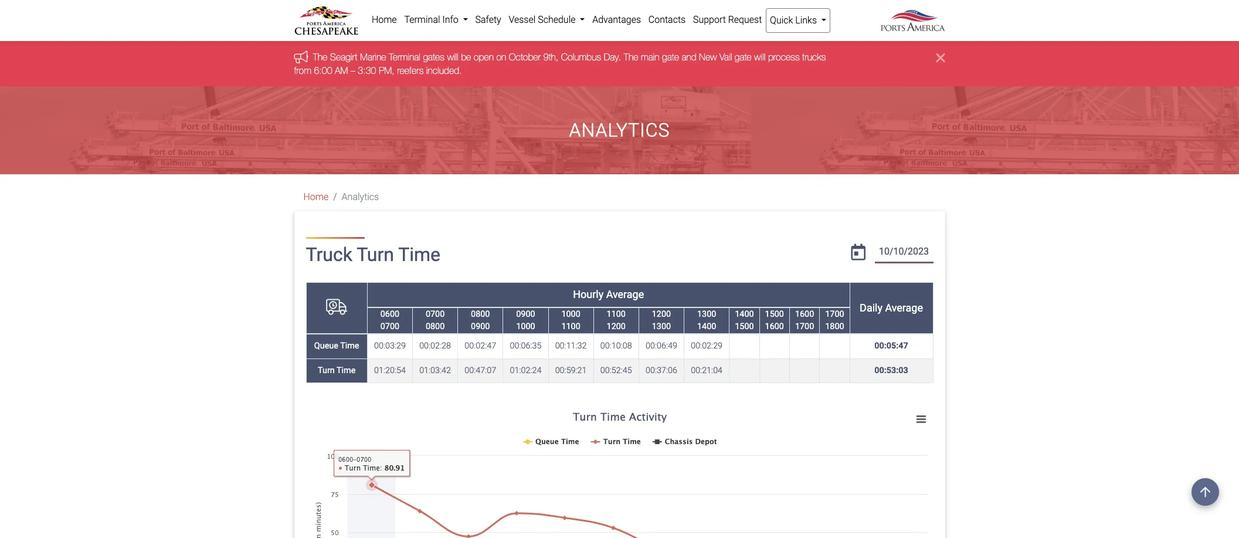 Task type: describe. For each thing, give the bounding box(es) containing it.
queue time
[[314, 341, 359, 351]]

1000 1100
[[562, 309, 581, 332]]

00:53:03
[[875, 366, 909, 376]]

1 horizontal spatial analytics
[[569, 119, 670, 141]]

main
[[641, 52, 660, 62]]

links
[[796, 15, 817, 26]]

bullhorn image
[[294, 50, 313, 63]]

1 horizontal spatial 1200
[[652, 309, 671, 319]]

0 vertical spatial 1700
[[826, 309, 845, 319]]

home for bottom home 'link'
[[304, 191, 329, 203]]

hourly average daily average
[[573, 288, 924, 314]]

1700 1800
[[826, 309, 845, 332]]

truck turn time
[[306, 244, 441, 266]]

6:00
[[314, 65, 332, 76]]

am
[[335, 65, 348, 76]]

0 vertical spatial 1400
[[735, 309, 754, 319]]

1 gate from the left
[[663, 52, 679, 62]]

columbus
[[561, 52, 602, 62]]

01:03:42
[[420, 366, 451, 376]]

vail
[[720, 52, 733, 62]]

quick
[[770, 15, 794, 26]]

go to top image
[[1192, 478, 1220, 506]]

0800 0900
[[471, 309, 490, 332]]

gates
[[423, 52, 445, 62]]

2 gate from the left
[[735, 52, 752, 62]]

support
[[693, 14, 726, 25]]

trucks
[[803, 52, 826, 62]]

0 vertical spatial 1500
[[765, 309, 784, 319]]

0 vertical spatial time
[[399, 244, 441, 266]]

contacts
[[649, 14, 686, 25]]

0 horizontal spatial 0900
[[471, 322, 490, 332]]

0700 0800
[[426, 309, 445, 332]]

safety
[[476, 14, 501, 25]]

0600 0700
[[381, 309, 400, 332]]

hourly
[[573, 288, 604, 301]]

0 vertical spatial terminal
[[405, 14, 440, 25]]

info
[[443, 14, 459, 25]]

from
[[294, 65, 312, 76]]

1 vertical spatial average
[[886, 302, 924, 314]]

–
[[351, 65, 355, 76]]

new
[[699, 52, 717, 62]]

1 vertical spatial 1500
[[735, 322, 754, 332]]

0 horizontal spatial 1100
[[562, 322, 581, 332]]

0 horizontal spatial 1600
[[765, 322, 784, 332]]

9th,
[[544, 52, 559, 62]]

home for top home 'link'
[[372, 14, 397, 25]]

vessel schedule link
[[505, 8, 589, 32]]

day.
[[604, 52, 621, 62]]

1200 1300
[[652, 309, 671, 332]]

0 vertical spatial home link
[[368, 8, 401, 32]]

turn time
[[318, 366, 356, 376]]

open
[[474, 52, 494, 62]]

advantages link
[[589, 8, 645, 32]]

1 vertical spatial home link
[[304, 191, 329, 203]]

0 horizontal spatial 1300
[[652, 322, 671, 332]]

0600
[[381, 309, 400, 319]]

time for 00:03:29
[[340, 341, 359, 351]]

0 vertical spatial 1600
[[796, 309, 815, 319]]

daily
[[860, 302, 883, 314]]

0 vertical spatial 0800
[[471, 309, 490, 319]]

00:59:21
[[555, 366, 587, 376]]

quick links link
[[766, 8, 831, 33]]

0 horizontal spatial 0800
[[426, 322, 445, 332]]

00:10:08
[[601, 341, 632, 351]]

0900 1000
[[516, 309, 535, 332]]

2 the from the left
[[624, 52, 639, 62]]

pm,
[[379, 65, 395, 76]]

00:02:29
[[691, 341, 723, 351]]

0 horizontal spatial analytics
[[342, 191, 379, 203]]

1 horizontal spatial turn
[[357, 244, 394, 266]]

1 horizontal spatial 0900
[[516, 309, 535, 319]]

1500 1600
[[765, 309, 784, 332]]



Task type: locate. For each thing, give the bounding box(es) containing it.
3:30
[[358, 65, 376, 76]]

gate left the and
[[663, 52, 679, 62]]

0900 up 00:02:47
[[471, 322, 490, 332]]

time for 01:20:54
[[337, 366, 356, 376]]

0 horizontal spatial home
[[304, 191, 329, 203]]

0 vertical spatial 1100
[[607, 309, 626, 319]]

1 vertical spatial 1700
[[796, 322, 815, 332]]

1 vertical spatial 0900
[[471, 322, 490, 332]]

the seagirt marine terminal gates will be open on october 9th, columbus day. the main gate and new vail gate will process trucks from 6:00 am – 3:30 pm, reefers included.
[[294, 52, 826, 76]]

1000 up 00:06:35
[[516, 322, 535, 332]]

october
[[509, 52, 541, 62]]

terminal
[[405, 14, 440, 25], [389, 52, 421, 62]]

1 vertical spatial 0700
[[381, 322, 400, 332]]

2 vertical spatial time
[[337, 366, 356, 376]]

average up 1100 1200
[[606, 288, 644, 301]]

0 vertical spatial 1000
[[562, 309, 581, 319]]

00:21:04
[[691, 366, 723, 376]]

01:02:24
[[510, 366, 542, 376]]

00:06:35
[[510, 341, 542, 351]]

close image
[[937, 51, 946, 65]]

0 vertical spatial 1300
[[698, 309, 717, 319]]

0 horizontal spatial the
[[313, 52, 328, 62]]

1200 up 00:10:08
[[607, 322, 626, 332]]

turn down queue
[[318, 366, 335, 376]]

advantages
[[593, 14, 641, 25]]

00:52:45
[[601, 366, 632, 376]]

00:37:06
[[646, 366, 678, 376]]

1 vertical spatial 1300
[[652, 322, 671, 332]]

contacts link
[[645, 8, 690, 32]]

be
[[461, 52, 471, 62]]

1 vertical spatial 1100
[[562, 322, 581, 332]]

1 horizontal spatial average
[[886, 302, 924, 314]]

None text field
[[875, 242, 934, 263]]

1400 1500
[[735, 309, 754, 332]]

1300 up 00:06:49
[[652, 322, 671, 332]]

0 horizontal spatial 1700
[[796, 322, 815, 332]]

turn right truck
[[357, 244, 394, 266]]

1100 up 00:10:08
[[607, 309, 626, 319]]

0 horizontal spatial gate
[[663, 52, 679, 62]]

2 will from the left
[[755, 52, 766, 62]]

0 vertical spatial 0700
[[426, 309, 445, 319]]

1 horizontal spatial home link
[[368, 8, 401, 32]]

the
[[313, 52, 328, 62], [624, 52, 639, 62]]

1100 up 00:11:32
[[562, 322, 581, 332]]

will
[[447, 52, 459, 62], [755, 52, 766, 62]]

1 vertical spatial 1000
[[516, 322, 535, 332]]

1000
[[562, 309, 581, 319], [516, 322, 535, 332]]

gate right vail
[[735, 52, 752, 62]]

1 horizontal spatial 1100
[[607, 309, 626, 319]]

0 horizontal spatial home link
[[304, 191, 329, 203]]

1 horizontal spatial 1000
[[562, 309, 581, 319]]

request
[[729, 14, 762, 25]]

0 horizontal spatial 1200
[[607, 322, 626, 332]]

0800 up 00:02:47
[[471, 309, 490, 319]]

1 vertical spatial terminal
[[389, 52, 421, 62]]

and
[[682, 52, 697, 62]]

reefers
[[397, 65, 424, 76]]

1100
[[607, 309, 626, 319], [562, 322, 581, 332]]

00:02:47
[[465, 341, 497, 351]]

the right the day.
[[624, 52, 639, 62]]

seagirt
[[330, 52, 358, 62]]

0 vertical spatial 0900
[[516, 309, 535, 319]]

home inside 'link'
[[372, 14, 397, 25]]

0 horizontal spatial 0700
[[381, 322, 400, 332]]

truck
[[306, 244, 353, 266]]

1500
[[765, 309, 784, 319], [735, 322, 754, 332]]

01:20:54
[[374, 366, 406, 376]]

will left process
[[755, 52, 766, 62]]

terminal left info
[[405, 14, 440, 25]]

1300 1400
[[698, 309, 717, 332]]

1 vertical spatial analytics
[[342, 191, 379, 203]]

0 horizontal spatial will
[[447, 52, 459, 62]]

1 horizontal spatial the
[[624, 52, 639, 62]]

0700 up 00:02:28
[[426, 309, 445, 319]]

00:05:47
[[875, 341, 909, 351]]

1 horizontal spatial 1600
[[796, 309, 815, 319]]

1 horizontal spatial gate
[[735, 52, 752, 62]]

average right daily
[[886, 302, 924, 314]]

1 vertical spatial time
[[340, 341, 359, 351]]

included.
[[426, 65, 462, 76]]

1300 up 00:02:29
[[698, 309, 717, 319]]

1600 left 1600 1700
[[765, 322, 784, 332]]

1300
[[698, 309, 717, 319], [652, 322, 671, 332]]

1 vertical spatial 1200
[[607, 322, 626, 332]]

1 horizontal spatial will
[[755, 52, 766, 62]]

1 horizontal spatial 1700
[[826, 309, 845, 319]]

1 horizontal spatial 1500
[[765, 309, 784, 319]]

1 the from the left
[[313, 52, 328, 62]]

1 horizontal spatial home
[[372, 14, 397, 25]]

00:11:32
[[555, 341, 587, 351]]

1700 up 1800
[[826, 309, 845, 319]]

turn
[[357, 244, 394, 266], [318, 366, 335, 376]]

calendar day image
[[852, 244, 866, 261]]

1400 left 1500 1600
[[735, 309, 754, 319]]

1 horizontal spatial 1400
[[735, 309, 754, 319]]

0 vertical spatial analytics
[[569, 119, 670, 141]]

process
[[769, 52, 800, 62]]

1100 1200
[[607, 309, 626, 332]]

marine
[[360, 52, 386, 62]]

0800
[[471, 309, 490, 319], [426, 322, 445, 332]]

vessel
[[509, 14, 536, 25]]

1400
[[735, 309, 754, 319], [698, 322, 717, 332]]

the seagirt marine terminal gates will be open on october 9th, columbus day. the main gate and new vail gate will process trucks from 6:00 am – 3:30 pm, reefers included. alert
[[0, 41, 1240, 86]]

will left be
[[447, 52, 459, 62]]

home link
[[368, 8, 401, 32], [304, 191, 329, 203]]

1 vertical spatial turn
[[318, 366, 335, 376]]

terminal inside the seagirt marine terminal gates will be open on october 9th, columbus day. the main gate and new vail gate will process trucks from 6:00 am – 3:30 pm, reefers included.
[[389, 52, 421, 62]]

0 horizontal spatial 1500
[[735, 322, 754, 332]]

support request
[[693, 14, 762, 25]]

queue
[[314, 341, 338, 351]]

1600
[[796, 309, 815, 319], [765, 322, 784, 332]]

0800 up 00:02:28
[[426, 322, 445, 332]]

time
[[399, 244, 441, 266], [340, 341, 359, 351], [337, 366, 356, 376]]

analytics
[[569, 119, 670, 141], [342, 191, 379, 203]]

1 vertical spatial 1600
[[765, 322, 784, 332]]

1500 down hourly average daily average
[[735, 322, 754, 332]]

on
[[497, 52, 507, 62]]

1600 left "1700 1800"
[[796, 309, 815, 319]]

00:06:49
[[646, 341, 678, 351]]

1700
[[826, 309, 845, 319], [796, 322, 815, 332]]

1 vertical spatial 0800
[[426, 322, 445, 332]]

0 vertical spatial home
[[372, 14, 397, 25]]

0900 up 00:06:35
[[516, 309, 535, 319]]

1000 down the hourly
[[562, 309, 581, 319]]

the seagirt marine terminal gates will be open on october 9th, columbus day. the main gate and new vail gate will process trucks from 6:00 am – 3:30 pm, reefers included. link
[[294, 52, 826, 76]]

quick links
[[770, 15, 820, 26]]

00:03:29
[[374, 341, 406, 351]]

1500 right 1400 1500
[[765, 309, 784, 319]]

terminal info
[[405, 14, 461, 25]]

home
[[372, 14, 397, 25], [304, 191, 329, 203]]

terminal info link
[[401, 8, 472, 32]]

00:47:07
[[465, 366, 497, 376]]

1800
[[826, 322, 845, 332]]

average
[[606, 288, 644, 301], [886, 302, 924, 314]]

1 horizontal spatial 1300
[[698, 309, 717, 319]]

terminal up reefers
[[389, 52, 421, 62]]

0700
[[426, 309, 445, 319], [381, 322, 400, 332]]

1 horizontal spatial 0700
[[426, 309, 445, 319]]

the up 6:00
[[313, 52, 328, 62]]

0 vertical spatial turn
[[357, 244, 394, 266]]

1 horizontal spatial 0800
[[471, 309, 490, 319]]

1400 up 00:02:29
[[698, 322, 717, 332]]

0 vertical spatial average
[[606, 288, 644, 301]]

1200 up 00:06:49
[[652, 309, 671, 319]]

safety link
[[472, 8, 505, 32]]

1 will from the left
[[447, 52, 459, 62]]

00:02:28
[[420, 341, 451, 351]]

support request link
[[690, 8, 766, 32]]

1 vertical spatial 1400
[[698, 322, 717, 332]]

vessel schedule
[[509, 14, 578, 25]]

1600 1700
[[796, 309, 815, 332]]

0 horizontal spatial average
[[606, 288, 644, 301]]

1 vertical spatial home
[[304, 191, 329, 203]]

1700 left 1800
[[796, 322, 815, 332]]

0700 down 0600
[[381, 322, 400, 332]]

schedule
[[538, 14, 576, 25]]

0 horizontal spatial turn
[[318, 366, 335, 376]]

0 vertical spatial 1200
[[652, 309, 671, 319]]

0 horizontal spatial 1400
[[698, 322, 717, 332]]

0 horizontal spatial 1000
[[516, 322, 535, 332]]



Task type: vqa. For each thing, say whether or not it's contained in the screenshot.
'Voyage' inside the the arriving voyage
no



